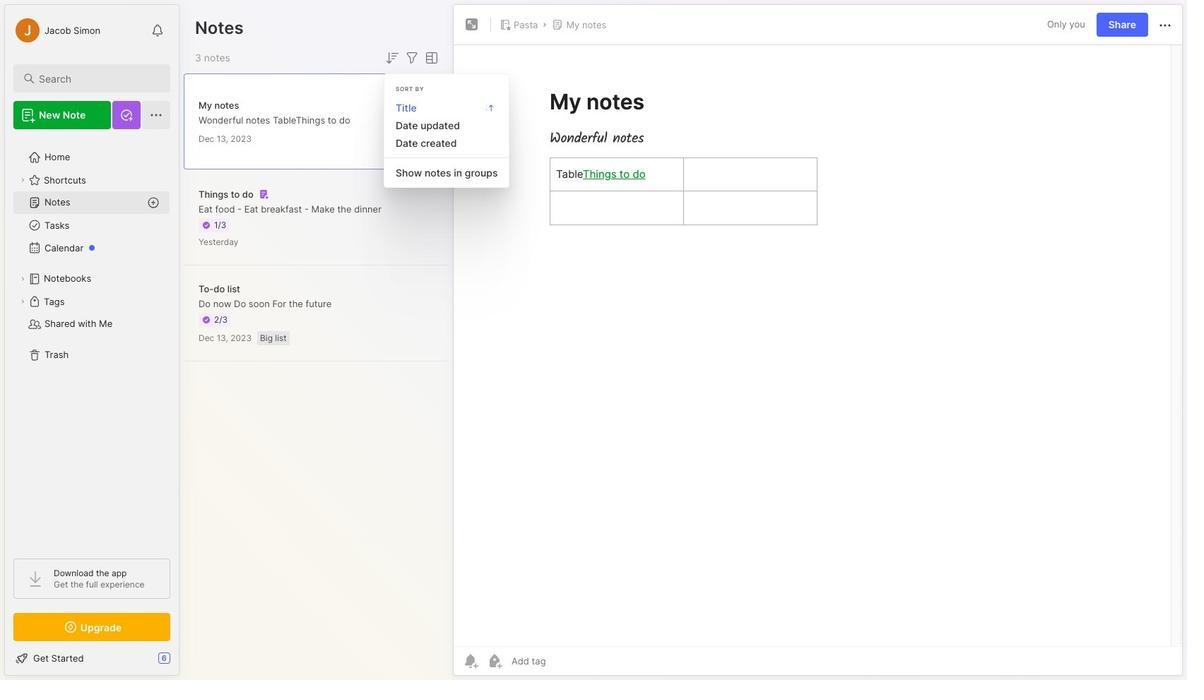 Task type: locate. For each thing, give the bounding box(es) containing it.
Add filters field
[[404, 49, 421, 66]]

tree
[[5, 138, 179, 546]]

tree inside main element
[[5, 138, 179, 546]]

add filters image
[[404, 49, 421, 66]]

More actions field
[[1157, 16, 1174, 34]]

None search field
[[39, 70, 158, 87]]

expand tags image
[[18, 298, 27, 306]]

expand note image
[[464, 16, 481, 33]]

Add tag field
[[510, 655, 617, 668]]

click to collapse image
[[179, 655, 189, 672]]

main element
[[0, 0, 184, 681]]

none search field inside main element
[[39, 70, 158, 87]]

note window element
[[453, 4, 1183, 680]]

Search text field
[[39, 72, 158, 86]]



Task type: vqa. For each thing, say whether or not it's contained in the screenshot.
More actions field at the right of page
yes



Task type: describe. For each thing, give the bounding box(es) containing it.
add tag image
[[486, 653, 503, 670]]

View options field
[[421, 49, 440, 66]]

more actions image
[[1157, 17, 1174, 34]]

dropdown list menu
[[385, 98, 509, 182]]

Help and Learning task checklist field
[[5, 648, 179, 670]]

expand notebooks image
[[18, 275, 27, 283]]

add a reminder image
[[462, 653, 479, 670]]

Account field
[[13, 16, 101, 45]]

Sort options field
[[384, 49, 401, 66]]

Note Editor text field
[[454, 45, 1183, 647]]



